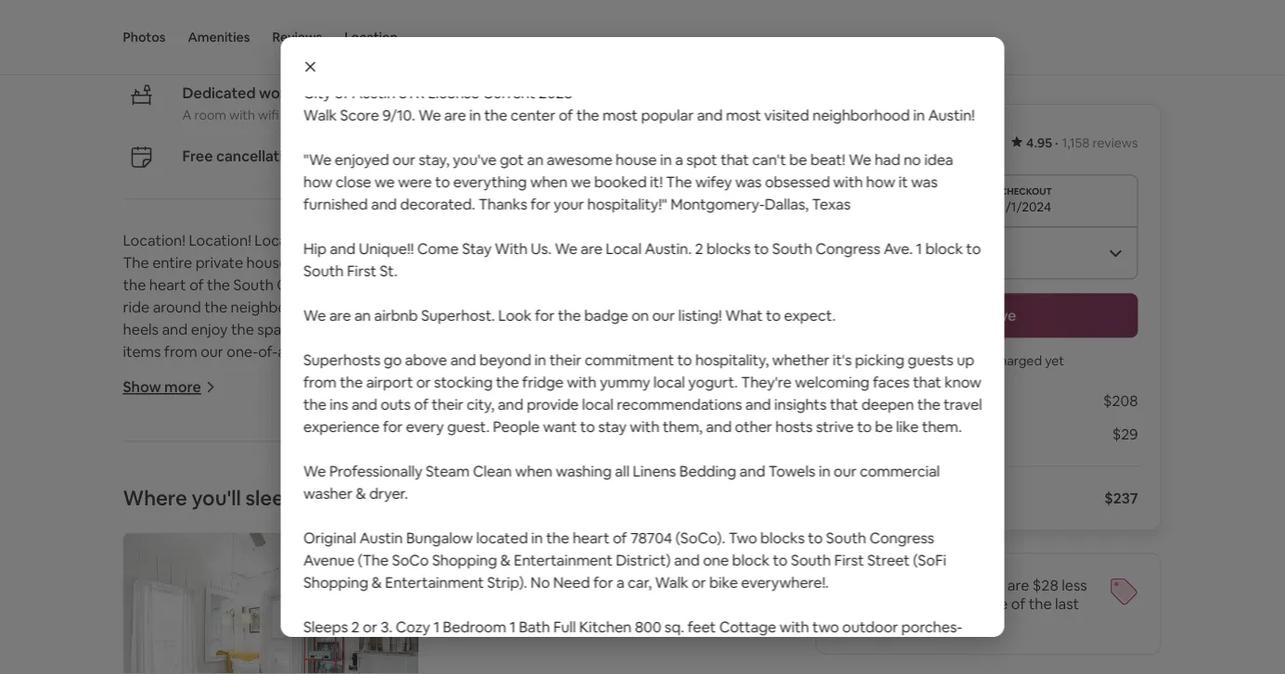 Task type: describe. For each thing, give the bounding box(es) containing it.
less
[[1062, 577, 1088, 596]]

and up other
[[745, 395, 771, 414]]

for inside superhosts go above and beyond in their commitment to hospitality, whether it's picking guests up from the airport or stocking the fridge with yummy local yogurt. they're welcoming faces that know the ins and outs of their city, and provide local recommendations and insights that deepen the travel experience for every guest. people want to stay with them, and other hosts strive to be like them.
[[383, 417, 403, 436]]

are inside your dates are $28 less than the avg. nightly rate of the last 60 days.
[[1008, 577, 1030, 596]]

enjoyed for "we enjoyed our stay, you've got an awesome house in a spot that can't be beat! we had no idea how close we were to everything when we booked it! the wifey was obsessed with how it was furnished and decorated. thanks for your hospitality!"  montgomer
[[158, 610, 212, 629]]

no for "we enjoyed our stay, you've got an awesome house in a spot that can't be beat! we had no idea how close we were to everything when we booked it! the wifey was obsessed with how it was furnished and decorated. thanks for your hospitality!"  montgomer
[[123, 632, 140, 651]]

bedding
[[679, 462, 736, 481]]

want
[[543, 417, 577, 436]]

location inside location! location! location the entire private house is your perfect urban oasis! the austin texas house is located in the heart of the south congress soco shopping and entertainment district. take a bike ride around the neighborhood to experience austin like a local. or stay in, kick up your heels and enjoy the spacious bungalow featuring award-winning interior design including items from our one-of-a-kind collection. free on-site and street parking available. hosting since 2011.
[[255, 231, 314, 250]]

1 horizontal spatial local
[[653, 373, 685, 392]]

congress inside hip and unique!!  come stay with us. we are local austin. 2 blocks to south congress ave. 1 block to south first st.
[[816, 239, 881, 258]]

and left other
[[706, 417, 732, 436]]

a-
[[278, 342, 291, 361]]

soco inside location! location! location the entire private house is your perfect urban oasis! the austin texas house is located in the heart of the south congress soco shopping and entertainment district. take a bike ride around the neighborhood to experience austin like a local. or stay in, kick up your heels and enjoy the spacious bungalow featuring award-winning interior design including items from our one-of-a-kind collection. free on-site and street parking available. hosting since 2011.
[[345, 275, 382, 295]]

stay inside location! location! location the entire private house is your perfect urban oasis! the austin texas house is located in the heart of the south congress soco shopping and entertainment district. take a bike ride around the neighborhood to experience austin like a local. or stay in, kick up your heels and enjoy the spacious bungalow featuring award-winning interior design including items from our one-of-a-kind collection. free on-site and street parking available. hosting since 2011.
[[572, 298, 600, 317]]

spot for "we enjoyed our stay, you've got an awesome house in a spot that can't be beat! we had no idea how close we were to everything when we booked it! the wifey was obsessed with how it was furnished and decorated. thanks for your hospitality!"  montgomery-dallas,  texas
[[686, 150, 717, 169]]

& inside we professionally steam clean when washing all linens bedding and towels in our commercial washer & dryer.
[[356, 484, 366, 503]]

(sofi
[[913, 551, 946, 570]]

furnished for "we enjoyed our stay, you've got an awesome house in a spot that can't be beat! we had no idea how close we were to everything when we booked it! the wifey was obsessed with how it was furnished and decorated. thanks for your hospitality!"  montgomer
[[231, 654, 295, 673]]

up inside location! location! location the entire private house is your perfect urban oasis! the austin texas house is located in the heart of the south congress soco shopping and entertainment district. take a bike ride around the neighborhood to experience austin like a local. or stay in, kick up your heels and enjoy the spacious bungalow featuring award-winning interior design including items from our one-of-a-kind collection. free on-site and street parking available. hosting since 2011.
[[652, 298, 670, 317]]

2 vertical spatial shopping
[[303, 573, 368, 592]]

above
[[405, 350, 447, 370]]

enjoy
[[191, 320, 228, 339]]

0 horizontal spatial str
[[218, 521, 244, 540]]

you've for "we enjoyed our stay, you've got an awesome house in a spot that can't be beat! we had no idea how close we were to everything when we booked it! the wifey was obsessed with how it was furnished and decorated. thanks for your hospitality!"  montgomery-dallas,  texas
[[453, 150, 496, 169]]

be inside "we enjoyed our stay, you've got an awesome house in a spot that can't be beat! we had no idea how close we were to everything when we booked it! the wifey was obsessed with how it was furnished and decorated. thanks for your hospitality!"  montgomery-dallas,  texas
[[789, 150, 807, 169]]

in up $254 $208
[[913, 105, 925, 124]]

popular inside about this space dialog
[[641, 105, 694, 124]]

south up everywhere!.
[[791, 551, 831, 570]]

0 horizontal spatial full
[[553, 618, 576, 637]]

0 horizontal spatial free
[[182, 146, 213, 165]]

free inside location! location! location the entire private house is your perfect urban oasis! the austin texas house is located in the heart of the south congress soco shopping and entertainment district. take a bike ride around the neighborhood to experience austin like a local. or stay in, kick up your heels and enjoy the spacious bungalow featuring award-winning interior design including items from our one-of-a-kind collection. free on-site and street parking available. hosting since 2011.
[[397, 342, 427, 361]]

of left over
[[165, 476, 179, 495]]

$29
[[1113, 425, 1139, 444]]

and inside original austin bungalow located in the heart of 78704 (soco). two blocks to south congress avenue (the soco shopping & entertainment district) and one block to south first street (sofi shopping & entertainment strip). no need for a car, walk or bike everywhere!.
[[674, 551, 700, 570]]

nightly
[[931, 595, 978, 614]]

of inside superhosts go above and beyond in their commitment to hospitality, whether it's picking guests up from the airport or stocking the fridge with yummy local yogurt. they're welcoming faces that know the ins and outs of their city, and provide local recommendations and insights that deepen the travel experience for every guest. people want to stay with them, and other hosts strive to be like them.
[[414, 395, 428, 414]]

blocks inside original austin bungalow located in the heart of 78704 (soco). two blocks to south congress avenue (the soco shopping & entertainment district) and one block to south first street (sofi shopping & entertainment strip). no need for a car, walk or bike everywhere!.
[[760, 529, 805, 548]]

and up montgomery-
[[697, 105, 723, 124]]

hospitality,
[[695, 350, 769, 370]]

well-
[[318, 107, 347, 124]]

and right ins
[[351, 395, 377, 414]]

in down you'll
[[224, 565, 236, 584]]

are inside hip and unique!!  come stay with us. we are local austin. 2 blocks to south congress ave. 1 block to south first st.
[[581, 239, 602, 258]]

and down around
[[162, 320, 188, 339]]

the up them.
[[917, 395, 941, 414]]

most up montgomery-
[[726, 105, 761, 124]]

brand
[[303, 640, 343, 659]]

of up "we enjoyed our stay, you've got an awesome house in a spot that can't be beat! we had no idea how close we were to everything when we booked it! the wifey was obsessed with how it was furnished and decorated. thanks for your hospitality!"  montgomery-dallas,  texas
[[559, 105, 573, 124]]

and down award-
[[481, 342, 507, 361]]

0 horizontal spatial neighborhood
[[123, 565, 220, 584]]

shopping inside location! location! location the entire private house is your perfect urban oasis! the austin texas house is located in the heart of the south congress soco shopping and entertainment district. take a bike ride around the neighborhood to experience austin like a local. or stay in, kick up your heels and enjoy the spacious bungalow featuring award-winning interior design including items from our one-of-a-kind collection. free on-site and street parking available. hosting since 2011.
[[385, 275, 450, 295]]

take
[[642, 275, 674, 295]]

and down oasis!
[[454, 275, 479, 295]]

deepen
[[862, 395, 914, 414]]

enjoyed for "we enjoyed our stay, you've got an awesome house in a spot that can't be beat! we had no idea how close we were to everything when we booked it! the wifey was obsessed with how it was furnished and decorated. thanks for your hospitality!"  montgomery-dallas,  texas
[[335, 150, 389, 169]]

3.
[[380, 618, 392, 637]]

or
[[551, 298, 569, 317]]

the down private on the top left of the page
[[207, 275, 230, 295]]

or inside superhosts go above and beyond in their commitment to hospitality, whether it's picking guests up from the airport or stocking the fridge with yummy local yogurt. they're welcoming faces that know the ins and outs of their city, and provide local recommendations and insights that deepen the travel experience for every guest. people want to stay with them, and other hosts strive to be like them.
[[416, 373, 431, 392]]

an for "we enjoyed our stay, you've got an awesome house in a spot that can't be beat! we had no idea how close we were to everything when we booked it! the wifey was obsessed with how it was furnished and decorated. thanks for your hospitality!"  montgomery-dallas,  texas
[[527, 150, 543, 169]]

our inside we professionally steam clean when washing all linens bedding and towels in our commercial washer & dryer.
[[834, 462, 857, 481]]

$254
[[839, 127, 887, 154]]

in inside "we enjoyed our stay, you've got an awesome house in a spot that can't be beat! we had no idea how close we were to everything when we booked it! the wifey was obsessed with how it was furnished and decorated. thanks for your hospitality!"  montgomery-dallas,  texas
[[660, 150, 672, 169]]

house for "we enjoyed our stay, you've got an awesome house in a spot that can't be beat! we had no idea how close we were to everything when we booked it! the wifey was obsessed with how it was furnished and decorated. thanks for your hospitality!"  montgomery-dallas,  texas
[[616, 150, 657, 169]]

and up no on the left of page
[[520, 543, 546, 562]]

the up outdoor
[[874, 595, 897, 614]]

in right working.
[[469, 105, 481, 124]]

austin up suited
[[352, 83, 395, 102]]

house for "we enjoyed our stay, you've got an awesome house in a spot that can't be beat! we had no idea how close we were to everything when we booked it! the wifey was obsessed with how it was furnished and decorated. thanks for your hospitality!"  montgomer
[[439, 610, 480, 629]]

0 horizontal spatial walk
[[123, 543, 156, 562]]

stay
[[462, 239, 491, 258]]

most up "we enjoyed our stay, you've got an awesome house in a spot that can't be beat! we had no idea how close we were to everything when we booked it! the wifey was obsessed with how it was furnished and decorated. thanks for your hospitality!"  montgomery-dallas,  texas
[[603, 105, 638, 124]]

superhosts go above and beyond in their commitment to hospitality, whether it's picking guests up from the airport or stocking the fridge with yummy local yogurt. they're welcoming faces that know the ins and outs of their city, and provide local recommendations and insights that deepen the travel experience for every guest. people want to stay with them, and other hosts strive to be like them.
[[303, 350, 982, 436]]

block inside hip and unique!!  come stay with us. we are local austin. 2 blocks to south congress ave. 1 block to south first st.
[[926, 239, 963, 258]]

1 inside hip and unique!!  come stay with us. we are local austin. 2 blocks to south congress ave. 1 block to south first st.
[[916, 239, 922, 258]]

hospitality!" for "we enjoyed our stay, you've got an awesome house in a spot that can't be beat! we had no idea how close we were to everything when we booked it! the wifey was obsessed with how it was furnished and decorated. thanks for your hospitality!"  montgomer
[[515, 654, 595, 673]]

of-
[[258, 342, 278, 361]]

up inside sleeps 2 or 3.  cozy  1 bedroom 1 bath full kitchen 800 sq. feet cottage with two outdoor porches- brand new memory foam queen bed.   cold central ac heat cable tv wifi 1g internet.  full bath with ball and claw antique stand up tub or bubble bath. fully stocked kitchen & fridge.  cow hide loun
[[490, 662, 508, 675]]

suited
[[347, 107, 384, 124]]

decorated. for "we enjoyed our stay, you've got an awesome house in a spot that can't be beat! we had no idea how close we were to everything when we booked it! the wifey was obsessed with how it was furnished and decorated. thanks for your hospitality!"  montgomery-dallas,  texas
[[400, 195, 475, 214]]

in down sleep
[[292, 543, 304, 562]]

cozy
[[395, 618, 430, 637]]

0 horizontal spatial reviews
[[272, 29, 322, 45]]

that up strive
[[830, 395, 858, 414]]

montgomery-
[[670, 195, 765, 214]]

stay, for "we enjoyed our stay, you've got an awesome house in a spot that can't be beat! we had no idea how close we were to everything when we booked it! the wifey was obsessed with how it was furnished and decorated. thanks for your hospitality!"  montgomery-dallas,  texas
[[418, 150, 449, 169]]

a
[[182, 107, 192, 124]]

location! up private on the top left of the page
[[189, 231, 251, 250]]

yummy
[[600, 373, 650, 392]]

visited inside about this space dialog
[[764, 105, 809, 124]]

we are an airbnb superhost.  look for the badge on our listing!  what to expect.
[[303, 306, 836, 325]]

0 vertical spatial plus
[[233, 20, 261, 39]]

$208 x 1 night button
[[839, 392, 933, 411]]

and inside hip and unique!!  come stay with us. we are local austin. 2 blocks to south congress ave. 1 block to south first st.
[[330, 239, 355, 258]]

1 horizontal spatial full
[[887, 640, 909, 659]]

$237
[[1105, 489, 1139, 508]]

or left the 3.
[[363, 618, 377, 637]]

of up well-
[[334, 83, 349, 102]]

austin inside original austin bungalow located in the heart of 78704 (soco). two blocks to south congress avenue (the soco shopping & entertainment district) and one block to south first street (sofi shopping & entertainment strip). no need for a car, walk or bike everywhere!.
[[359, 529, 403, 548]]

for inside original austin bungalow located in the heart of 78704 (soco). two blocks to south congress avenue (the soco shopping & entertainment district) and one block to south first street (sofi shopping & entertainment strip). no need for a car, walk or bike everywhere!.
[[593, 573, 613, 592]]

license inside about this space dialog
[[428, 83, 479, 102]]

of left bungalow
[[382, 543, 396, 562]]

in inside original austin bungalow located in the heart of 78704 (soco). two blocks to south congress avenue (the soco shopping & entertainment district) and one block to south first street (sofi shopping & entertainment strip). no need for a car, walk or bike everywhere!.
[[531, 529, 543, 548]]

neighborhood inside location! location! location the entire private house is your perfect urban oasis! the austin texas house is located in the heart of the south congress soco shopping and entertainment district. take a bike ride around the neighborhood to experience austin like a local. or stay in, kick up your heels and enjoy the spacious bungalow featuring award-winning interior design including items from our one-of-a-kind collection. free on-site and street parking available. hosting since 2011.
[[231, 298, 328, 317]]

1 vertical spatial plus
[[218, 44, 242, 61]]

obsessed for "we enjoyed our stay, you've got an awesome house in a spot that can't be beat! we had no idea how close we were to everything when we booked it! the wifey was obsessed with how it was furnished and decorated. thanks for your hospitality!"  montgomery-dallas,  texas
[[765, 172, 830, 191]]

0 horizontal spatial austin!
[[239, 565, 286, 584]]

location! up entire
[[123, 231, 186, 250]]

steam
[[425, 462, 469, 481]]

city of austin str license current 2023 walk score 9/10.  we are in the center of the most popular and most visited neighborhood in austin! inside about this space dialog
[[303, 83, 975, 124]]

wifey for "we enjoyed our stay, you've got an awesome house in a spot that can't be beat! we had no idea how close we were to everything when we booked it! the wifey was obsessed with how it was furnished and decorated. thanks for your hospitality!"  montgomery-dallas,  texas
[[695, 172, 732, 191]]

our inside location! location! location the entire private house is your perfect urban oasis! the austin texas house is located in the heart of the south congress soco shopping and entertainment district. take a bike ride around the neighborhood to experience austin like a local. or stay in, kick up your heels and enjoy the spacious bungalow featuring award-winning interior design including items from our one-of-a-kind collection. free on-site and street parking available. hosting since 2011.
[[201, 342, 224, 361]]

south down hip
[[303, 261, 343, 280]]

"we enjoyed our stay, you've got an awesome house in a spot that can't be beat! we had no idea how close we were to everything when we booked it! the wifey was obsessed with how it was furnished and decorated. thanks for your hospitality!"  montgomer
[[123, 610, 727, 675]]

is left hip
[[291, 253, 301, 272]]

most up need
[[549, 543, 584, 562]]

reviews
[[1093, 135, 1139, 151]]

location! location! location the entire private house is your perfect urban oasis! the austin texas house is located in the heart of the south congress soco shopping and entertainment district. take a bike ride around the neighborhood to experience austin like a local. or stay in, kick up your heels and enjoy the spacious bungalow featuring award-winning interior design including items from our one-of-a-kind collection. free on-site and street parking available. hosting since 2011.
[[123, 231, 732, 384]]

feet
[[687, 618, 716, 637]]

2 inside sleeps 2 or 3.  cozy  1 bedroom 1 bath full kitchen 800 sq. feet cottage with two outdoor porches- brand new memory foam queen bed.   cold central ac heat cable tv wifi 1g internet.  full bath with ball and claw antique stand up tub or bubble bath. fully stocked kitchen & fridge.  cow hide loun
[[351, 618, 359, 637]]

you won't be charged yet
[[913, 353, 1065, 370]]

up inside superhosts go above and beyond in their commitment to hospitality, whether it's picking guests up from the airport or stocking the fridge with yummy local yogurt. they're welcoming faces that know the ins and outs of their city, and provide local recommendations and insights that deepen the travel experience for every guest. people want to stay with them, and other hosts strive to be like them.
[[957, 350, 975, 370]]

with inside dedicated workspace a room with wifi that's well-suited for working.
[[229, 107, 255, 124]]

bed.
[[531, 640, 561, 659]]

0 horizontal spatial 2023
[[358, 521, 392, 540]]

photos button
[[123, 0, 166, 74]]

that down you
[[913, 373, 942, 392]]

it for "we enjoyed our stay, you've got an awesome house in a spot that can't be beat! we had no idea how close we were to everything when we booked it! the wifey was obsessed with how it was furnished and decorated. thanks for your hospitality!"  montgomery-dallas,  texas
[[899, 172, 908, 191]]

2023 inside about this space dialog
[[539, 83, 572, 102]]

that's
[[282, 107, 316, 124]]

and up people
[[498, 395, 523, 414]]

1 vertical spatial local
[[582, 395, 614, 414]]

service
[[889, 425, 938, 444]]

professionally
[[329, 462, 422, 481]]

a inside original austin bungalow located in the heart of 78704 (soco). two blocks to south congress avenue (the soco shopping & entertainment district) and one block to south first street (sofi shopping & entertainment strip). no need for a car, walk or bike everywhere!.
[[616, 573, 624, 592]]

know
[[945, 373, 982, 392]]

the inside "we enjoyed our stay, you've got an awesome house in a spot that can't be beat! we had no idea how close we were to everything when we booked it! the wifey was obsessed with how it was furnished and decorated. thanks for your hospitality!"  montgomer
[[539, 632, 565, 651]]

to inside location! location! location the entire private house is your perfect urban oasis! the austin texas house is located in the heart of the south congress soco shopping and entertainment district. take a bike ride around the neighborhood to experience austin like a local. or stay in, kick up your heels and enjoy the spacious bungalow featuring award-winning interior design including items from our one-of-a-kind collection. free on-site and street parking available. hosting since 2011.
[[331, 298, 346, 317]]

1 right cozy
[[433, 618, 439, 637]]

available.
[[610, 342, 672, 361]]

str inside about this space dialog
[[398, 83, 424, 102]]

austin! inside about this space dialog
[[928, 105, 975, 124]]

superhost.
[[421, 306, 495, 325]]

featuring
[[391, 320, 453, 339]]

1 vertical spatial entertainment
[[514, 551, 613, 570]]

city,
[[467, 395, 494, 414]]

blocks inside hip and unique!!  come stay with us. we are local austin. 2 blocks to south congress ave. 1 block to south first st.
[[707, 239, 751, 258]]

can't for "we enjoyed our stay, you've got an awesome house in a spot that can't be beat! we had no idea how close we were to everything when we booked it! the wifey was obsessed with how it was furnished and decorated. thanks for your hospitality!"  montgomery-dallas,  texas
[[752, 150, 786, 169]]

since inside location! location! location the entire private house is your perfect urban oasis! the austin texas house is located in the heart of the south congress soco shopping and entertainment district. take a bike ride around the neighborhood to experience austin like a local. or stay in, kick up your heels and enjoy the spacious bungalow featuring award-winning interior design including items from our one-of-a-kind collection. free on-site and street parking available. hosting since 2011.
[[123, 365, 158, 384]]

the left ins
[[303, 395, 326, 414]]

we down sleep
[[241, 543, 264, 562]]

located inside original austin bungalow located in the heart of 78704 (soco). two blocks to south congress avenue (the soco shopping & entertainment district) and one block to south first street (sofi shopping & entertainment strip). no need for a car, walk or bike everywhere!.
[[476, 529, 528, 548]]

the down beyond
[[496, 373, 519, 392]]

& up strip).
[[500, 551, 510, 570]]

last
[[1056, 595, 1080, 614]]

1 vertical spatial current
[[302, 521, 355, 540]]

cottage
[[719, 618, 776, 637]]

local
[[606, 239, 642, 258]]

about this space dialog
[[281, 37, 1005, 675]]

stocked
[[679, 662, 734, 675]]

neighborhood inside about this space dialog
[[813, 105, 910, 124]]

or down bed.
[[538, 662, 553, 675]]

and inside we professionally steam clean when washing all linens bedding and towels in our commercial washer & dryer.
[[740, 462, 765, 481]]

south inside location! location! location the entire private house is your perfect urban oasis! the austin texas house is located in the heart of the south congress soco shopping and entertainment district. take a bike ride around the neighborhood to experience austin like a local. or stay in, kick up your heels and enjoy the spacious bungalow featuring award-winning interior design including items from our one-of-a-kind collection. free on-site and street parking available. hosting since 2011.
[[233, 275, 274, 295]]

south down dallas,
[[772, 239, 812, 258]]

most down 2011:
[[426, 543, 461, 562]]

0 horizontal spatial center
[[334, 543, 379, 562]]

0 horizontal spatial score
[[160, 543, 199, 562]]

on
[[632, 306, 649, 325]]

1 vertical spatial their
[[431, 395, 463, 414]]

dallas,
[[765, 195, 809, 214]]

location! up just
[[123, 431, 186, 450]]

that inside "we enjoyed our stay, you've got an awesome house in a spot that can't be beat! we had no idea how close we were to everything when we booked it! the wifey was obsessed with how it was furnished and decorated. thanks for your hospitality!"  montgomery-dallas,  texas
[[721, 150, 749, 169]]

the up "we enjoyed our stay, you've got an awesome house in a spot that can't be beat! we had no idea how close we were to everything when we booked it! the wifey was obsessed with how it was furnished and decorated. thanks for your hospitality!"  montgomery-dallas,  texas
[[576, 105, 599, 124]]

with inside "we enjoyed our stay, you've got an awesome house in a spot that can't be beat! we had no idea how close we were to everything when we booked it! the wifey was obsessed with how it was furnished and decorated. thanks for your hospitality!"  montgomery-dallas,  texas
[[833, 172, 863, 191]]

central
[[600, 640, 650, 659]]

every
[[182, 44, 215, 61]]

1 right x
[[889, 392, 895, 411]]

we up kind
[[303, 306, 326, 325]]

for inside airbnb plus every plus home is reviewed for quality.
[[351, 44, 369, 61]]

the up enjoy
[[204, 298, 228, 317]]

·
[[1056, 135, 1059, 151]]

were for "we enjoyed our stay, you've got an awesome house in a spot that can't be beat! we had no idea how close we were to everything when we booked it! the wifey was obsessed with how it was furnished and decorated. thanks for your hospitality!"  montgomer
[[271, 632, 305, 651]]

dedicated
[[182, 83, 256, 102]]

clean
[[473, 462, 512, 481]]

cancellation
[[216, 146, 301, 165]]

or inside original austin bungalow located in the heart of 78704 (soco). two blocks to south congress avenue (the soco shopping & entertainment district) and one block to south first street (sofi shopping & entertainment strip). no need for a car, walk or bike everywhere!.
[[692, 573, 706, 592]]

be right won't
[[975, 353, 990, 370]]

are up collection.
[[329, 306, 351, 325]]

1 vertical spatial city of austin str license current 2023 walk score 9/10.  we are in the center of the most popular and most visited neighborhood in austin!
[[123, 521, 636, 584]]

from inside location! location! location the entire private house is your perfect urban oasis! the austin texas house is located in the heart of the south congress soco shopping and entertainment district. take a bike ride around the neighborhood to experience austin like a local. or stay in, kick up your heels and enjoy the spacious bungalow featuring award-winning interior design including items from our one-of-a-kind collection. free on-site and street parking available. hosting since 2011.
[[164, 342, 197, 361]]

location button
[[345, 0, 398, 74]]

when for "we enjoyed our stay, you've got an awesome house in a spot that can't be beat! we had no idea how close we were to everything when we booked it! the wifey was obsessed with how it was furnished and decorated. thanks for your hospitality!"  montgomer
[[403, 632, 440, 651]]

block inside original austin bungalow located in the heart of 78704 (soco). two blocks to south congress avenue (the soco shopping & entertainment district) and one block to south first street (sofi shopping & entertainment strip). no need for a car, walk or bike everywhere!.
[[732, 551, 770, 570]]

in inside location! location! location the entire private house is your perfect urban oasis! the austin texas house is located in the heart of the south congress soco shopping and entertainment district. take a bike ride around the neighborhood to experience austin like a local. or stay in, kick up your heels and enjoy the spacious bungalow featuring award-winning interior design including items from our one-of-a-kind collection. free on-site and street parking available. hosting since 2011.
[[710, 253, 722, 272]]

austin down where you'll sleep
[[172, 521, 215, 540]]

bubble
[[556, 662, 604, 675]]

$208 for $208
[[1104, 392, 1139, 411]]

your dates are $28 less than the avg. nightly rate of the last 60 days.
[[839, 577, 1088, 633]]

the up ride
[[123, 275, 146, 295]]

texas inside location! location! location the entire private house is your perfect urban oasis! the austin texas house is located in the heart of the south congress soco shopping and entertainment district. take a bike ride around the neighborhood to experience austin like a local. or stay in, kick up your heels and enjoy the spacious bungalow featuring award-winning interior design including items from our one-of-a-kind collection. free on-site and street parking available. hosting since 2011.
[[553, 253, 592, 272]]

with inside "we enjoyed our stay, you've got an awesome house in a spot that can't be beat! we had no idea how close we were to everything when we booked it! the wifey was obsessed with how it was furnished and decorated. thanks for your hospitality!"  montgomer
[[123, 654, 153, 673]]

cable
[[713, 640, 751, 659]]

and inside "we enjoyed our stay, you've got an awesome house in a spot that can't be beat! we had no idea how close we were to everything when we booked it! the wifey was obsessed with how it was furnished and decorated. thanks for your hospitality!"  montgomery-dallas,  texas
[[371, 195, 397, 214]]

just
[[123, 476, 152, 495]]

bath.
[[607, 662, 642, 675]]

picking
[[855, 350, 905, 370]]

booked for "we enjoyed our stay, you've got an awesome house in a spot that can't be beat! we had no idea how close we were to everything when we booked it! the wifey was obsessed with how it was furnished and decorated. thanks for your hospitality!"  montgomery-dallas,  texas
[[594, 172, 647, 191]]

beyond
[[479, 350, 531, 370]]

located inside location! location! location the entire private house is your perfect urban oasis! the austin texas house is located in the heart of the south congress soco shopping and entertainment district. take a bike ride around the neighborhood to experience austin like a local. or stay in, kick up your heels and enjoy the spacious bungalow featuring award-winning interior design including items from our one-of-a-kind collection. free on-site and street parking available. hosting since 2011.
[[655, 253, 707, 272]]

provide
[[527, 395, 579, 414]]

it for "we enjoyed our stay, you've got an awesome house in a spot that can't be beat! we had no idea how close we were to everything when we booked it! the wifey was obsessed with how it was furnished and decorated. thanks for your hospitality!"  montgomer
[[188, 654, 198, 673]]

walk inside original austin bungalow located in the heart of 78704 (soco). two blocks to south congress avenue (the soco shopping & entertainment district) and one block to south first street (sofi shopping & entertainment strip). no need for a car, walk or bike everywhere!.
[[655, 573, 688, 592]]

cold
[[564, 640, 596, 659]]

2 vertical spatial entertainment
[[385, 573, 484, 592]]

had for "we enjoyed our stay, you've got an awesome house in a spot that can't be beat! we had no idea how close we were to everything when we booked it! the wifey was obsessed with how it was furnished and decorated. thanks for your hospitality!"  montgomer
[[698, 610, 724, 629]]

like inside superhosts go above and beyond in their commitment to hospitality, whether it's picking guests up from the airport or stocking the fridge with yummy local yogurt. they're welcoming faces that know the ins and outs of their city, and provide local recommendations and insights that deepen the travel experience for every guest. people want to stay with them, and other hosts strive to be like them.
[[896, 417, 919, 436]]

everywhere!.
[[741, 573, 829, 592]]

the left the (the
[[307, 543, 330, 562]]

kitchen
[[579, 618, 632, 637]]

location! up 1000
[[189, 431, 251, 450]]

1 horizontal spatial $208
[[892, 127, 940, 154]]

soco inside original austin bungalow located in the heart of 78704 (soco). two blocks to south congress avenue (the soco shopping & entertainment district) and one block to south first street (sofi shopping & entertainment strip). no need for a car, walk or bike everywhere!.
[[392, 551, 429, 570]]

site
[[453, 342, 478, 361]]

1 vertical spatial since
[[411, 476, 447, 495]]

a left local.
[[502, 298, 510, 317]]

come
[[417, 239, 459, 258]]

for right "look"
[[535, 306, 555, 325]]

bike inside location! location! location the entire private house is your perfect urban oasis! the austin texas house is located in the heart of the south congress soco shopping and entertainment district. take a bike ride around the neighborhood to experience austin like a local. or stay in, kick up your heels and enjoy the spacious bungalow featuring award-winning interior design including items from our one-of-a-kind collection. free on-site and street parking available. hosting since 2011.
[[688, 275, 717, 295]]

"we for "we enjoyed our stay, you've got an awesome house in a spot that can't be beat! we had no idea how close we were to everything when we booked it! the wifey was obsessed with how it was furnished and decorated. thanks for your hospitality!"  montgomery-dallas,  texas
[[303, 150, 331, 169]]

beat! for "we enjoyed our stay, you've got an awesome house in a spot that can't be beat! we had no idea how close we were to everything when we booked it! the wifey was obsessed with how it was furnished and decorated. thanks for your hospitality!"  montgomery-dallas,  texas
[[810, 150, 846, 169]]

on-
[[430, 342, 453, 361]]

guest.
[[447, 417, 490, 436]]

hospitality!" for "we enjoyed our stay, you've got an awesome house in a spot that can't be beat! we had no idea how close we were to everything when we booked it! the wifey was obsessed with how it was furnished and decorated. thanks for your hospitality!"  montgomery-dallas,  texas
[[587, 195, 667, 214]]

1 vertical spatial visited
[[588, 543, 632, 562]]

of down the where
[[154, 521, 168, 540]]

800
[[635, 618, 661, 637]]

avenue
[[303, 551, 354, 570]]

"we enjoyed our stay, you've got an awesome house in a spot that can't be beat! we had no idea how close we were to everything when we booked it! the wifey was obsessed with how it was furnished and decorated. thanks for your hospitality!"  montgomery-dallas,  texas
[[303, 150, 953, 214]]

a right the take
[[677, 275, 685, 295]]

around
[[153, 298, 201, 317]]

0 horizontal spatial popular
[[464, 543, 517, 562]]

1 down working.
[[432, 146, 438, 165]]

heels
[[123, 320, 159, 339]]

spacious
[[257, 320, 317, 339]]

location! location! location!
[[123, 431, 317, 450]]

in inside "we enjoyed our stay, you've got an awesome house in a spot that can't be beat! we had no idea how close we were to everything when we booked it! the wifey was obsessed with how it was furnished and decorated. thanks for your hospitality!"  montgomer
[[483, 610, 495, 629]]

the left entire
[[123, 253, 149, 272]]

recommendations
[[617, 395, 742, 414]]

queen
[[482, 640, 528, 659]]

to inside "we enjoyed our stay, you've got an awesome house in a spot that can't be beat! we had no idea how close we were to everything when we booked it! the wifey was obsessed with how it was furnished and decorated. thanks for your hospitality!"  montgomer
[[308, 632, 323, 651]]

the right oasis!
[[477, 253, 503, 272]]

your inside "we enjoyed our stay, you've got an awesome house in a spot that can't be beat! we had no idea how close we were to everything when we booked it! the wifey was obsessed with how it was furnished and decorated. thanks for your hospitality!"  montgomer
[[481, 654, 512, 673]]

wifi
[[771, 640, 801, 659]]

we up december
[[418, 105, 441, 124]]

sleeps
[[303, 618, 348, 637]]

look
[[498, 306, 531, 325]]

stay inside superhosts go above and beyond in their commitment to hospitality, whether it's picking guests up from the airport or stocking the fridge with yummy local yogurt. they're welcoming faces that know the ins and outs of their city, and provide local recommendations and insights that deepen the travel experience for every guest. people want to stay with them, and other hosts strive to be like them.
[[598, 417, 627, 436]]

original
[[303, 529, 356, 548]]

got for "we enjoyed our stay, you've got an awesome house in a spot that can't be beat! we had no idea how close we were to everything when we booked it! the wifey was obsessed with how it was furnished and decorated. thanks for your hospitality!"  montgomery-dallas,  texas
[[500, 150, 524, 169]]

the left the last
[[1029, 595, 1052, 614]]

be inside superhosts go above and beyond in their commitment to hospitality, whether it's picking guests up from the airport or stocking the fridge with yummy local yogurt. they're welcoming faces that know the ins and outs of their city, and provide local recommendations and insights that deepen the travel experience for every guest. people want to stay with them, and other hosts strive to be like them.
[[875, 417, 893, 436]]

obsessed for "we enjoyed our stay, you've got an awesome house in a spot that can't be beat! we had no idea how close we were to everything when we booked it! the wifey was obsessed with how it was furnished and decorated. thanks for your hospitality!"  montgomer
[[638, 632, 703, 651]]

with
[[495, 239, 527, 258]]

local.
[[513, 298, 548, 317]]

had for "we enjoyed our stay, you've got an awesome house in a spot that can't be beat! we had no idea how close we were to everything when we booked it! the wifey was obsessed with how it was furnished and decorated. thanks for your hospitality!"  montgomery-dallas,  texas
[[875, 150, 901, 169]]

congress inside location! location! location the entire private house is your perfect urban oasis! the austin texas house is located in the heart of the south congress soco shopping and entertainment district. take a bike ride around the neighborhood to experience austin like a local. or stay in, kick up your heels and enjoy the spacious bungalow featuring award-winning interior design including items from our one-of-a-kind collection. free on-site and street parking available. hosting since 2011.
[[277, 275, 342, 295]]

airbnb
[[374, 306, 418, 325]]

are left avenue
[[267, 543, 289, 562]]

0 vertical spatial walk
[[303, 105, 337, 124]]

0 vertical spatial their
[[549, 350, 581, 370]]

before
[[304, 146, 351, 165]]

of inside original austin bungalow located in the heart of 78704 (soco). two blocks to south congress avenue (the soco shopping & entertainment district) and one block to south first street (sofi shopping & entertainment strip). no need for a car, walk or bike everywhere!.
[[613, 529, 627, 548]]

0 horizontal spatial 9/10.
[[202, 543, 235, 562]]

like inside location! location! location the entire private house is your perfect urban oasis! the austin texas house is located in the heart of the south congress soco shopping and entertainment district. take a bike ride around the neighborhood to experience austin like a local. or stay in, kick up your heels and enjoy the spacious bungalow featuring award-winning interior design including items from our one-of-a-kind collection. free on-site and street parking available. hosting since 2011.
[[476, 298, 498, 317]]

awesome for "we enjoyed our stay, you've got an awesome house in a spot that can't be beat! we had no idea how close we were to everything when we booked it! the wifey was obsessed with how it was furnished and decorated. thanks for your hospitality!"  montgomer
[[370, 610, 436, 629]]



Task type: locate. For each thing, give the bounding box(es) containing it.
had up heat
[[698, 610, 724, 629]]

of up around
[[190, 275, 204, 295]]

from inside superhosts go above and beyond in their commitment to hospitality, whether it's picking guests up from the airport or stocking the fridge with yummy local yogurt. they're welcoming faces that know the ins and outs of their city, and provide local recommendations and insights that deepen the travel experience for every guest. people want to stay with them, and other hosts strive to be like them.
[[303, 373, 336, 392]]

bedroom image
[[123, 534, 419, 675], [123, 534, 419, 675]]

close for "we enjoyed our stay, you've got an awesome house in a spot that can't be beat! we had no idea how close we were to everything when we booked it! the wifey was obsessed with how it was furnished and decorated. thanks for your hospitality!"  montgomery-dallas,  texas
[[335, 172, 371, 191]]

everything for "we enjoyed our stay, you've got an awesome house in a spot that can't be beat! we had no idea how close we were to everything when we booked it! the wifey was obsessed with how it was furnished and decorated. thanks for your hospitality!"  montgomer
[[326, 632, 400, 651]]

first inside original austin bungalow located in the heart of 78704 (soco). two blocks to south congress avenue (the soco shopping & entertainment district) and one block to south first street (sofi shopping & entertainment strip). no need for a car, walk or bike everywhere!.
[[834, 551, 864, 570]]

home
[[245, 44, 279, 61]]

where you'll sleep region
[[116, 486, 737, 675]]

0 horizontal spatial from
[[164, 342, 197, 361]]

show more button
[[123, 378, 216, 397]]

1 vertical spatial popular
[[464, 543, 517, 562]]

is right home
[[282, 44, 291, 61]]

1 vertical spatial neighborhood
[[231, 298, 328, 317]]

stay, inside "we enjoyed our stay, you've got an awesome house in a spot that can't be beat! we had no idea how close we were to everything when we booked it! the wifey was obsessed with how it was furnished and decorated. thanks for your hospitality!"  montgomer
[[242, 610, 272, 629]]

an for "we enjoyed our stay, you've got an awesome house in a spot that can't be beat! we had no idea how close we were to everything when we booked it! the wifey was obsessed with how it was furnished and decorated. thanks for your hospitality!"  montgomer
[[350, 610, 367, 629]]

0 vertical spatial location
[[345, 29, 398, 45]]

are right suited
[[444, 105, 466, 124]]

everything inside "we enjoyed our stay, you've got an awesome house in a spot that can't be beat! we had no idea how close we were to everything when we booked it! the wifey was obsessed with how it was furnished and decorated. thanks for your hospitality!"  montgomery-dallas,  texas
[[453, 172, 527, 191]]

their down stocking
[[431, 395, 463, 414]]

1 vertical spatial it!
[[523, 632, 536, 651]]

original austin bungalow located in the heart of 78704 (soco). two blocks to south congress avenue (the soco shopping & entertainment district) and one block to south first street (sofi shopping & entertainment strip). no need for a car, walk or bike everywhere!.
[[303, 529, 946, 592]]

when inside "we enjoyed our stay, you've got an awesome house in a spot that can't be beat! we had no idea how close we were to everything when we booked it! the wifey was obsessed with how it was furnished and decorated. thanks for your hospitality!"  montgomer
[[403, 632, 440, 651]]

strip).
[[487, 573, 527, 592]]

0 vertical spatial obsessed
[[765, 172, 830, 191]]

won't
[[938, 353, 972, 370]]

1 vertical spatial stay
[[598, 417, 627, 436]]

1 horizontal spatial location
[[345, 29, 398, 45]]

local
[[653, 373, 685, 392], [582, 395, 614, 414]]

0 horizontal spatial awesome
[[370, 610, 436, 629]]

texas inside "we enjoyed our stay, you've got an awesome house in a spot that can't be beat! we had no idea how close we were to everything when we booked it! the wifey was obsessed with how it was furnished and decorated. thanks for your hospitality!"  montgomery-dallas,  texas
[[812, 195, 851, 214]]

bike
[[688, 275, 717, 295], [709, 573, 738, 592]]

ride
[[123, 298, 150, 317]]

shopping down urban
[[385, 275, 450, 295]]

0 vertical spatial when
[[530, 172, 567, 191]]

0 vertical spatial hospitality!"
[[587, 195, 667, 214]]

1 vertical spatial soco
[[392, 551, 429, 570]]

0 vertical spatial thanks
[[478, 195, 527, 214]]

yogurt.
[[688, 373, 738, 392]]

2 vertical spatial walk
[[655, 573, 688, 592]]

airbnb for airbnb service fee
[[839, 425, 886, 444]]

booked up stand
[[467, 632, 520, 651]]

thanks for "we enjoyed our stay, you've got an awesome house in a spot that can't be beat! we had no idea how close we were to everything when we booked it! the wifey was obsessed with how it was furnished and decorated. thanks for your hospitality!"  montgomer
[[406, 654, 455, 673]]

got inside "we enjoyed our stay, you've got an awesome house in a spot that can't be beat! we had no idea how close we were to everything when we booked it! the wifey was obsessed with how it was furnished and decorated. thanks for your hospitality!"  montgomer
[[323, 610, 347, 629]]

wifey inside "we enjoyed our stay, you've got an awesome house in a spot that can't be beat! we had no idea how close we were to everything when we booked it! the wifey was obsessed with how it was furnished and decorated. thanks for your hospitality!"  montgomer
[[568, 632, 605, 651]]

go
[[384, 350, 402, 370]]

free
[[182, 146, 213, 165], [397, 342, 427, 361]]

you've down working.
[[453, 150, 496, 169]]

2 horizontal spatial house
[[616, 150, 657, 169]]

center
[[511, 105, 555, 124], [334, 543, 379, 562]]

enjoyed inside "we enjoyed our stay, you've got an awesome house in a spot that can't be beat! we had no idea how close we were to everything when we booked it! the wifey was obsessed with how it was furnished and decorated. thanks for your hospitality!"  montgomer
[[158, 610, 212, 629]]

$208 for $208 x 1 night
[[839, 392, 874, 411]]

hospitality!" down bath
[[515, 654, 595, 673]]

we right the us.
[[555, 239, 577, 258]]

ac
[[653, 640, 674, 659]]

1 horizontal spatial license
[[428, 83, 479, 102]]

district.
[[585, 275, 638, 295]]

heat
[[677, 640, 710, 659]]

2 vertical spatial when
[[403, 632, 440, 651]]

0 horizontal spatial license
[[248, 521, 299, 540]]

a up montgomery-
[[675, 150, 683, 169]]

1 vertical spatial 2
[[351, 618, 359, 637]]

it! for "we enjoyed our stay, you've got an awesome house in a spot that can't be beat! we had no idea how close we were to everything when we booked it! the wifey was obsessed with how it was furnished and decorated. thanks for your hospitality!"  montgomery-dallas,  texas
[[650, 172, 663, 191]]

furnished for "we enjoyed our stay, you've got an awesome house in a spot that can't be beat! we had no idea how close we were to everything when we booked it! the wifey was obsessed with how it was furnished and decorated. thanks for your hospitality!"  montgomery-dallas,  texas
[[303, 195, 368, 214]]

of inside your dates are $28 less than the avg. nightly rate of the last 60 days.
[[1012, 595, 1026, 614]]

0 vertical spatial experience
[[350, 298, 426, 317]]

heart inside original austin bungalow located in the heart of 78704 (soco). two blocks to south congress avenue (the soco shopping & entertainment district) and one block to south first street (sofi shopping & entertainment strip). no need for a car, walk or bike everywhere!.
[[573, 529, 609, 548]]

"we for "we enjoyed our stay, you've got an awesome house in a spot that can't be beat! we had no idea how close we were to everything when we booked it! the wifey was obsessed with how it was furnished and decorated. thanks for your hospitality!"  montgomer
[[126, 610, 154, 629]]

0 horizontal spatial can't
[[575, 610, 609, 629]]

free cancellation before december 1
[[182, 146, 438, 165]]

show more
[[123, 378, 201, 397]]

idea for "we enjoyed our stay, you've got an awesome house in a spot that can't be beat! we had no idea how close we were to everything when we booked it! the wifey was obsessed with how it was furnished and decorated. thanks for your hospitality!"  montgomery-dallas,  texas
[[924, 150, 953, 169]]

city up well-
[[303, 83, 331, 102]]

ball
[[303, 662, 327, 675]]

everything up stay
[[453, 172, 527, 191]]

that up montgomery-
[[721, 150, 749, 169]]

heart
[[149, 275, 186, 295], [573, 529, 609, 548]]

& down wifi
[[791, 662, 802, 675]]

when for "we enjoyed our stay, you've got an awesome house in a spot that can't be beat! we had no idea how close we were to everything when we booked it! the wifey was obsessed with how it was furnished and decorated. thanks for your hospitality!"  montgomery-dallas,  texas
[[530, 172, 567, 191]]

decorated. inside "we enjoyed our stay, you've got an awesome house in a spot that can't be beat! we had no idea how close we were to everything when we booked it! the wifey was obsessed with how it was furnished and decorated. thanks for your hospitality!"  montgomer
[[327, 654, 403, 673]]

0 vertical spatial str
[[398, 83, 424, 102]]

1 horizontal spatial no
[[904, 150, 921, 169]]

no for "we enjoyed our stay, you've got an awesome house in a spot that can't be beat! we had no idea how close we were to everything when we booked it! the wifey was obsessed with how it was furnished and decorated. thanks for your hospitality!"  montgomery-dallas,  texas
[[904, 150, 921, 169]]

experience down ins
[[303, 417, 379, 436]]

the inside original austin bungalow located in the heart of 78704 (soco). two blocks to south congress avenue (the soco shopping & entertainment district) and one block to south first street (sofi shopping & entertainment strip). no need for a car, walk or bike everywhere!.
[[546, 529, 569, 548]]

hospitality!" inside "we enjoyed our stay, you've got an awesome house in a spot that can't be beat! we had no idea how close we were to everything when we booked it! the wifey was obsessed with how it was furnished and decorated. thanks for your hospitality!"  montgomer
[[515, 654, 595, 673]]

for inside "we enjoyed our stay, you've got an awesome house in a spot that can't be beat! we had no idea how close we were to everything when we booked it! the wifey was obsessed with how it was furnished and decorated. thanks for your hospitality!"  montgomery-dallas,  texas
[[530, 195, 550, 214]]

1 horizontal spatial free
[[397, 342, 427, 361]]

1 vertical spatial furnished
[[231, 654, 295, 673]]

walk
[[303, 105, 337, 124], [123, 543, 156, 562], [655, 573, 688, 592]]

0 vertical spatial entertainment
[[483, 275, 581, 295]]

austin up 'featuring'
[[429, 298, 472, 317]]

1 horizontal spatial austin!
[[928, 105, 975, 124]]

1 vertical spatial it
[[188, 654, 198, 673]]

wifey up montgomery-
[[695, 172, 732, 191]]

walk down workspace
[[303, 105, 337, 124]]

1 right just
[[155, 476, 162, 495]]

furnished inside "we enjoyed our stay, you've got an awesome house in a spot that can't be beat! we had no idea how close we were to everything when we booked it! the wifey was obsessed with how it was furnished and decorated. thanks for your hospitality!"  montgomer
[[231, 654, 295, 673]]

it! for "we enjoyed our stay, you've got an awesome house in a spot that can't be beat! we had no idea how close we were to everything when we booked it! the wifey was obsessed with how it was furnished and decorated. thanks for your hospitality!"  montgomer
[[523, 632, 536, 651]]

plus up home
[[233, 20, 261, 39]]

airbnb
[[182, 20, 230, 39], [839, 425, 886, 444]]

0 horizontal spatial airbnb
[[182, 20, 230, 39]]

spot for "we enjoyed our stay, you've got an awesome house in a spot that can't be beat! we had no idea how close we were to everything when we booked it! the wifey was obsessed with how it was furnished and decorated. thanks for your hospitality!"  montgomer
[[510, 610, 541, 629]]

house up local
[[616, 150, 657, 169]]

0 vertical spatial visited
[[764, 105, 809, 124]]

obsessed
[[765, 172, 830, 191], [638, 632, 703, 651]]

0 vertical spatial reviews
[[272, 29, 322, 45]]

license down sleep
[[248, 521, 299, 540]]

& down the professionally on the left of page
[[356, 484, 366, 503]]

license up working.
[[428, 83, 479, 102]]

congress
[[816, 239, 881, 258], [277, 275, 342, 295], [870, 529, 934, 548]]

1 vertical spatial enjoyed
[[158, 610, 212, 629]]

0 horizontal spatial you've
[[276, 610, 320, 629]]

house inside "we enjoyed our stay, you've got an awesome house in a spot that can't be beat! we had no idea how close we were to everything when we booked it! the wifey was obsessed with how it was furnished and decorated. thanks for your hospitality!"  montgomery-dallas,  texas
[[616, 150, 657, 169]]

more
[[164, 378, 201, 397]]

had inside "we enjoyed our stay, you've got an awesome house in a spot that can't be beat! we had no idea how close we were to everything when we booked it! the wifey was obsessed with how it was furnished and decorated. thanks for your hospitality!"  montgomery-dallas,  texas
[[875, 150, 901, 169]]

city inside about this space dialog
[[303, 83, 331, 102]]

1 horizontal spatial heart
[[573, 529, 609, 548]]

soco
[[345, 275, 382, 295], [392, 551, 429, 570]]

1 vertical spatial city
[[123, 521, 151, 540]]

1 vertical spatial location
[[255, 231, 314, 250]]

can't for "we enjoyed our stay, you've got an awesome house in a spot that can't be beat! we had no idea how close we were to everything when we booked it! the wifey was obsessed with how it was furnished and decorated. thanks for your hospitality!"  montgomer
[[575, 610, 609, 629]]

0 horizontal spatial everything
[[326, 632, 400, 651]]

0 vertical spatial heart
[[149, 275, 186, 295]]

0 vertical spatial city
[[303, 83, 331, 102]]

you
[[913, 353, 935, 370]]

idea inside "we enjoyed our stay, you've got an awesome house in a spot that can't be beat! we had no idea how close we were to everything when we booked it! the wifey was obsessed with how it was furnished and decorated. thanks for your hospitality!"  montgomery-dallas,  texas
[[924, 150, 953, 169]]

block down the two
[[732, 551, 770, 570]]

1 vertical spatial 9/10.
[[202, 543, 235, 562]]

0 horizontal spatial house
[[247, 253, 288, 272]]

we inside we professionally steam clean when washing all linens bedding and towels in our commercial washer & dryer.
[[303, 462, 326, 481]]

spot inside "we enjoyed our stay, you've got an awesome house in a spot that can't be beat! we had no idea how close we were to everything when we booked it! the wifey was obsessed with how it was furnished and decorated. thanks for your hospitality!"  montgomery-dallas,  texas
[[686, 150, 717, 169]]

got inside "we enjoyed our stay, you've got an awesome house in a spot that can't be beat! we had no idea how close we were to everything when we booked it! the wifey was obsessed with how it was furnished and decorated. thanks for your hospitality!"  montgomery-dallas,  texas
[[500, 150, 524, 169]]

0 horizontal spatial first
[[347, 261, 376, 280]]

of inside location! location! location the entire private house is your perfect urban oasis! the austin texas house is located in the heart of the south congress soco shopping and entertainment district. take a bike ride around the neighborhood to experience austin like a local. or stay in, kick up your heels and enjoy the spacious bungalow featuring award-winning interior design including items from our one-of-a-kind collection. free on-site and street parking available. hosting since 2011.
[[190, 275, 204, 295]]

1 horizontal spatial had
[[875, 150, 901, 169]]

sleep
[[246, 486, 297, 512]]

furnished left ball
[[231, 654, 295, 673]]

since left 2011:
[[411, 476, 447, 495]]

experience inside location! location! location the entire private house is your perfect urban oasis! the austin texas house is located in the heart of the south congress soco shopping and entertainment district. take a bike ride around the neighborhood to experience austin like a local. or stay in, kick up your heels and enjoy the spacious bungalow featuring award-winning interior design including items from our one-of-a-kind collection. free on-site and street parking available. hosting since 2011.
[[350, 298, 426, 317]]

center inside about this space dialog
[[511, 105, 555, 124]]

got up with
[[500, 150, 524, 169]]

for up the us.
[[530, 195, 550, 214]]

close for "we enjoyed our stay, you've got an awesome house in a spot that can't be beat! we had no idea how close we were to everything when we booked it! the wifey was obsessed with how it was furnished and decorated. thanks for your hospitality!"  montgomer
[[208, 632, 244, 651]]

be inside "we enjoyed our stay, you've got an awesome house in a spot that can't be beat! we had no idea how close we were to everything when we booked it! the wifey was obsessed with how it was furnished and decorated. thanks for your hospitality!"  montgomer
[[613, 610, 630, 629]]

in up no on the left of page
[[531, 529, 543, 548]]

1,158
[[1063, 135, 1090, 151]]

street
[[867, 551, 910, 570]]

located up the take
[[655, 253, 707, 272]]

0 horizontal spatial visited
[[588, 543, 632, 562]]

them.
[[922, 417, 962, 436]]

close
[[335, 172, 371, 191], [208, 632, 244, 651]]

got for "we enjoyed our stay, you've got an awesome house in a spot that can't be beat! we had no idea how close we were to everything when we booked it! the wifey was obsessed with how it was furnished and decorated. thanks for your hospitality!"  montgomer
[[323, 610, 347, 629]]

0 vertical spatial spot
[[686, 150, 717, 169]]

spot up montgomery-
[[686, 150, 717, 169]]

stay, for "we enjoyed our stay, you've got an awesome house in a spot that can't be beat! we had no idea how close we were to everything when we booked it! the wifey was obsessed with how it was furnished and decorated. thanks for your hospitality!"  montgomer
[[242, 610, 272, 629]]

block
[[926, 239, 963, 258], [732, 551, 770, 570]]

an inside "we enjoyed our stay, you've got an awesome house in a spot that can't be beat! we had no idea how close we were to everything when we booked it! the wifey was obsessed with how it was furnished and decorated. thanks for your hospitality!"  montgomery-dallas,  texas
[[527, 150, 543, 169]]

experience inside superhosts go above and beyond in their commitment to hospitality, whether it's picking guests up from the airport or stocking the fridge with yummy local yogurt. they're welcoming faces that know the ins and outs of their city, and provide local recommendations and insights that deepen the travel experience for every guest. people want to stay with them, and other hosts strive to be like them.
[[303, 417, 379, 436]]

1 horizontal spatial "we
[[303, 150, 331, 169]]

current
[[482, 83, 535, 102], [302, 521, 355, 540]]

congress inside original austin bungalow located in the heart of 78704 (soco). two blocks to south congress avenue (the soco shopping & entertainment district) and one block to south first street (sofi shopping & entertainment strip). no need for a car, walk or bike everywhere!.
[[870, 529, 934, 548]]

where
[[123, 486, 187, 512]]

wifey up bubble
[[568, 632, 605, 651]]

the up need
[[546, 529, 569, 548]]

up right on
[[652, 298, 670, 317]]

1 vertical spatial decorated.
[[327, 654, 403, 673]]

what
[[725, 306, 763, 325]]

location! up the just 1 of over 1000 total fantastic reviews since 2011:
[[255, 431, 317, 450]]

1 left bath
[[509, 618, 516, 637]]

in inside superhosts go above and beyond in their commitment to hospitality, whether it's picking guests up from the airport or stocking the fridge with yummy local yogurt. they're welcoming faces that know the ins and outs of their city, and provide local recommendations and insights that deepen the travel experience for every guest. people want to stay with them, and other hosts strive to be like them.
[[534, 350, 546, 370]]

$208 x 1 night
[[839, 392, 933, 411]]

faces
[[873, 373, 910, 392]]

austin up local.
[[506, 253, 550, 272]]

1 horizontal spatial str
[[398, 83, 424, 102]]

idea for "we enjoyed our stay, you've got an awesome house in a spot that can't be beat! we had no idea how close we were to everything when we booked it! the wifey was obsessed with how it was furnished and decorated. thanks for your hospitality!"  montgomer
[[144, 632, 173, 651]]

wifey
[[695, 172, 732, 191], [568, 632, 605, 651]]

is inside airbnb plus every plus home is reviewed for quality.
[[282, 44, 291, 61]]

whether
[[772, 350, 830, 370]]

how
[[303, 172, 332, 191], [866, 172, 895, 191], [176, 632, 205, 651], [156, 654, 185, 673]]

entertainment down bungalow
[[385, 573, 484, 592]]

1 vertical spatial hospitality!"
[[515, 654, 595, 673]]

all
[[615, 462, 629, 481]]

2 right austin.
[[695, 239, 703, 258]]

entire
[[152, 253, 192, 272]]

avg.
[[900, 595, 928, 614]]

the down superhosts
[[340, 373, 363, 392]]

wifey inside "we enjoyed our stay, you've got an awesome house in a spot that can't be beat! we had no idea how close we were to everything when we booked it! the wifey was obsessed with how it was furnished and decorated. thanks for your hospitality!"  montgomery-dallas,  texas
[[695, 172, 732, 191]]

score inside about this space dialog
[[340, 105, 379, 124]]

new
[[346, 640, 377, 659]]

first
[[347, 261, 376, 280], [834, 551, 864, 570]]

decorated. down the 3.
[[327, 654, 403, 673]]

0 horizontal spatial city
[[123, 521, 151, 540]]

design
[[613, 320, 658, 339]]

beat! inside "we enjoyed our stay, you've got an awesome house in a spot that can't be beat! we had no idea how close we were to everything when we booked it! the wifey was obsessed with how it was furnished and decorated. thanks for your hospitality!"  montgomer
[[634, 610, 669, 629]]

0 vertical spatial bike
[[688, 275, 717, 295]]

airbnb inside airbnb plus every plus home is reviewed for quality.
[[182, 20, 230, 39]]

the up one-
[[231, 320, 254, 339]]

a inside "we enjoyed our stay, you've got an awesome house in a spot that can't be beat! we had no idea how close we were to everything when we booked it! the wifey was obsessed with how it was furnished and decorated. thanks for your hospitality!"  montgomery-dallas,  texas
[[675, 150, 683, 169]]

beat! for "we enjoyed our stay, you've got an awesome house in a spot that can't be beat! we had no idea how close we were to everything when we booked it! the wifey was obsessed with how it was furnished and decorated. thanks for your hospitality!"  montgomer
[[634, 610, 669, 629]]

shopping down bungalow
[[432, 551, 497, 570]]

1 vertical spatial walk
[[123, 543, 156, 562]]

1 vertical spatial free
[[397, 342, 427, 361]]

located up strip).
[[476, 529, 528, 548]]

0 vertical spatial free
[[182, 146, 213, 165]]

0 horizontal spatial no
[[123, 632, 140, 651]]

0 vertical spatial wifey
[[695, 172, 732, 191]]

ins
[[329, 395, 348, 414]]

we inside "we enjoyed our stay, you've got an awesome house in a spot that can't be beat! we had no idea how close we were to everything when we booked it! the wifey was obsessed with how it was furnished and decorated. thanks for your hospitality!"  montgomery-dallas,  texas
[[849, 150, 871, 169]]

texas right dallas,
[[812, 195, 851, 214]]

$208 up '$29'
[[1104, 392, 1139, 411]]

awesome inside "we enjoyed our stay, you've got an awesome house in a spot that can't be beat! we had no idea how close we were to everything when we booked it! the wifey was obsessed with how it was furnished and decorated. thanks for your hospitality!"  montgomer
[[370, 610, 436, 629]]

and down new
[[330, 662, 356, 675]]

1 horizontal spatial from
[[303, 373, 336, 392]]

stocking
[[434, 373, 493, 392]]

reviews button
[[272, 0, 322, 74]]

1 horizontal spatial idea
[[924, 150, 953, 169]]

congress left ave.
[[816, 239, 881, 258]]

1 vertical spatial bike
[[709, 573, 738, 592]]

and left towels
[[740, 462, 765, 481]]

0 horizontal spatial close
[[208, 632, 244, 651]]

plus
[[233, 20, 261, 39], [218, 44, 242, 61]]

0 vertical spatial idea
[[924, 150, 953, 169]]

we inside "we enjoyed our stay, you've got an awesome house in a spot that can't be beat! we had no idea how close we were to everything when we booked it! the wifey was obsessed with how it was furnished and decorated. thanks for your hospitality!"  montgomer
[[672, 610, 695, 629]]

0 horizontal spatial stay,
[[242, 610, 272, 629]]

(soco).
[[676, 529, 725, 548]]

house inside location! location! location the entire private house is your perfect urban oasis! the austin texas house is located in the heart of the south congress soco shopping and entertainment district. take a bike ride around the neighborhood to experience austin like a local. or stay in, kick up your heels and enjoy the spacious bungalow featuring award-winning interior design including items from our one-of-a-kind collection. free on-site and street parking available. hosting since 2011.
[[247, 253, 288, 272]]

1 horizontal spatial 2023
[[539, 83, 572, 102]]

decorated.
[[400, 195, 475, 214], [327, 654, 403, 673]]

1 horizontal spatial block
[[926, 239, 963, 258]]

9/10. up december
[[382, 105, 415, 124]]

1 vertical spatial an
[[354, 306, 371, 325]]

guests
[[908, 350, 954, 370]]

close inside "we enjoyed our stay, you've got an awesome house in a spot that can't be beat! we had no idea how close we were to everything when we booked it! the wifey was obsessed with how it was furnished and decorated. thanks for your hospitality!"  montgomery-dallas,  texas
[[335, 172, 371, 191]]

1 vertical spatial congress
[[277, 275, 342, 295]]

close inside "we enjoyed our stay, you've got an awesome house in a spot that can't be beat! we had no idea how close we were to everything when we booked it! the wifey was obsessed with how it was furnished and decorated. thanks for your hospitality!"  montgomer
[[208, 632, 244, 651]]

score up before
[[340, 105, 379, 124]]

location
[[345, 29, 398, 45], [255, 231, 314, 250]]

you've for "we enjoyed our stay, you've got an awesome house in a spot that can't be beat! we had no idea how close we were to everything when we booked it! the wifey was obsessed with how it was furnished and decorated. thanks for your hospitality!"  montgomer
[[276, 610, 320, 629]]

airbnb service fee button
[[839, 425, 963, 444]]

austin! up $254 $208
[[928, 105, 975, 124]]

people
[[493, 417, 540, 436]]

be down deepen
[[875, 417, 893, 436]]

blocks right the two
[[760, 529, 805, 548]]

hide
[[887, 662, 917, 675]]

house right private on the top left of the page
[[247, 253, 288, 272]]

0 vertical spatial full
[[553, 618, 576, 637]]

1 vertical spatial airbnb
[[839, 425, 886, 444]]

for right suited
[[386, 107, 404, 124]]

1 horizontal spatial like
[[896, 417, 919, 436]]

0 vertical spatial austin!
[[928, 105, 975, 124]]

1 horizontal spatial since
[[411, 476, 447, 495]]

charged
[[993, 353, 1043, 370]]

like up award-
[[476, 298, 498, 317]]

$208 left x
[[839, 392, 874, 411]]

your inside "we enjoyed our stay, you've got an awesome house in a spot that can't be beat! we had no idea how close we were to everything when we booked it! the wifey was obsessed with how it was furnished and decorated. thanks for your hospitality!"  montgomery-dallas,  texas
[[554, 195, 584, 214]]

1 horizontal spatial reviews
[[353, 476, 408, 495]]

one-
[[227, 342, 258, 361]]

can't inside "we enjoyed our stay, you've got an awesome house in a spot that can't be beat! we had no idea how close we were to everything when we booked it! the wifey was obsessed with how it was furnished and decorated. thanks for your hospitality!"  montgomer
[[575, 610, 609, 629]]

were inside "we enjoyed our stay, you've got an awesome house in a spot that can't be beat! we had no idea how close we were to everything when we booked it! the wifey was obsessed with how it was furnished and decorated. thanks for your hospitality!"  montgomer
[[271, 632, 305, 651]]

south
[[772, 239, 812, 258], [303, 261, 343, 280], [233, 275, 274, 295], [826, 529, 866, 548], [791, 551, 831, 570]]

our inside "we enjoyed our stay, you've got an awesome house in a spot that can't be beat! we had no idea how close we were to everything when we booked it! the wifey was obsessed with how it was furnished and decorated. thanks for your hospitality!"  montgomery-dallas,  texas
[[392, 150, 415, 169]]

1 horizontal spatial it!
[[650, 172, 663, 191]]

thanks for "we enjoyed our stay, you've got an awesome house in a spot that can't be beat! we had no idea how close we were to everything when we booked it! the wifey was obsessed with how it was furnished and decorated. thanks for your hospitality!"  montgomery-dallas,  texas
[[478, 195, 527, 214]]

hip and unique!!  come stay with us. we are local austin. 2 blocks to south congress ave. 1 block to south first st.
[[303, 239, 981, 280]]

awesome for "we enjoyed our stay, you've got an awesome house in a spot that can't be beat! we had no idea how close we were to everything when we booked it! the wifey was obsessed with how it was furnished and decorated. thanks for your hospitality!"  montgomery-dallas,  texas
[[547, 150, 612, 169]]

us.
[[531, 239, 551, 258]]

idea inside "we enjoyed our stay, you've got an awesome house in a spot that can't be beat! we had no idea how close we were to everything when we booked it! the wifey was obsessed with how it was furnished and decorated. thanks for your hospitality!"  montgomer
[[144, 632, 173, 651]]

south up than
[[826, 529, 866, 548]]

and
[[697, 105, 723, 124], [371, 195, 397, 214], [330, 239, 355, 258], [454, 275, 479, 295], [162, 320, 188, 339], [481, 342, 507, 361], [450, 350, 476, 370], [351, 395, 377, 414], [498, 395, 523, 414], [745, 395, 771, 414], [706, 417, 732, 436], [740, 462, 765, 481], [520, 543, 546, 562], [674, 551, 700, 570], [298, 654, 324, 673], [330, 662, 356, 675]]

0 vertical spatial everything
[[453, 172, 527, 191]]

like down night
[[896, 417, 919, 436]]

1 horizontal spatial close
[[335, 172, 371, 191]]

1 vertical spatial beat!
[[634, 610, 669, 629]]

a inside "we enjoyed our stay, you've got an awesome house in a spot that can't be beat! we had no idea how close we were to everything when we booked it! the wifey was obsessed with how it was furnished and decorated. thanks for your hospitality!"  montgomer
[[498, 610, 506, 629]]

1
[[432, 146, 438, 165], [916, 239, 922, 258], [889, 392, 895, 411], [155, 476, 162, 495], [433, 618, 439, 637], [509, 618, 516, 637]]

1 vertical spatial idea
[[144, 632, 173, 651]]

had up 12/31/2023
[[875, 150, 901, 169]]

0 horizontal spatial got
[[323, 610, 347, 629]]

and inside sleeps 2 or 3.  cozy  1 bedroom 1 bath full kitchen 800 sq. feet cottage with two outdoor porches- brand new memory foam queen bed.   cold central ac heat cable tv wifi 1g internet.  full bath with ball and claw antique stand up tub or bubble bath. fully stocked kitchen & fridge.  cow hide loun
[[330, 662, 356, 675]]

1 horizontal spatial got
[[500, 150, 524, 169]]

an up the us.
[[527, 150, 543, 169]]

location!
[[123, 231, 186, 250], [189, 231, 251, 250], [123, 431, 186, 450], [189, 431, 251, 450], [255, 431, 317, 450]]

yet
[[1046, 353, 1065, 370]]

the right the (the
[[399, 543, 422, 562]]

you've inside "we enjoyed our stay, you've got an awesome house in a spot that can't be beat! we had no idea how close we were to everything when we booked it! the wifey was obsessed with how it was furnished and decorated. thanks for your hospitality!"  montgomer
[[276, 610, 320, 629]]

be up dallas,
[[789, 150, 807, 169]]

we inside hip and unique!!  come stay with us. we are local austin. 2 blocks to south congress ave. 1 block to south first st.
[[555, 239, 577, 258]]

photos
[[123, 29, 166, 45]]

the right working.
[[484, 105, 507, 124]]

&
[[356, 484, 366, 503], [500, 551, 510, 570], [371, 573, 382, 592], [791, 662, 802, 675]]

12/31/2023
[[851, 199, 917, 216]]

awesome inside "we enjoyed our stay, you've got an awesome house in a spot that can't be beat! we had no idea how close we were to everything when we booked it! the wifey was obsessed with how it was furnished and decorated. thanks for your hospitality!"  montgomery-dallas,  texas
[[547, 150, 612, 169]]

than
[[839, 595, 871, 614]]

1 horizontal spatial stay,
[[418, 150, 449, 169]]

full up hide
[[887, 640, 909, 659]]

and up stocking
[[450, 350, 476, 370]]

for left the quality.
[[351, 44, 369, 61]]

it! up austin.
[[650, 172, 663, 191]]

furnished down before
[[303, 195, 368, 214]]

2 horizontal spatial up
[[957, 350, 975, 370]]

bedroom
[[443, 618, 506, 637]]

for inside dedicated workspace a room with wifi that's well-suited for working.
[[386, 107, 404, 124]]

it inside "we enjoyed our stay, you've got an awesome house in a spot that can't be beat! we had no idea how close we were to everything when we booked it! the wifey was obsessed with how it was furnished and decorated. thanks for your hospitality!"  montgomer
[[188, 654, 198, 673]]

street
[[510, 342, 552, 361]]

1 vertical spatial stay,
[[242, 610, 272, 629]]

airbnb service fee
[[839, 425, 963, 444]]

0 horizontal spatial location
[[255, 231, 314, 250]]

booked
[[594, 172, 647, 191], [467, 632, 520, 651]]

they're
[[741, 373, 792, 392]]

1 vertical spatial reviews
[[353, 476, 408, 495]]

or down above
[[416, 373, 431, 392]]

sleeps 2 or 3.  cozy  1 bedroom 1 bath full kitchen 800 sq. feet cottage with two outdoor porches- brand new memory foam queen bed.   cold central ac heat cable tv wifi 1g internet.  full bath with ball and claw antique stand up tub or bubble bath. fully stocked kitchen & fridge.  cow hide loun
[[303, 618, 977, 675]]

0 vertical spatial located
[[655, 253, 707, 272]]

be
[[789, 150, 807, 169], [975, 353, 990, 370], [875, 417, 893, 436], [613, 610, 630, 629]]

decorated. for "we enjoyed our stay, you've got an awesome house in a spot that can't be beat! we had no idea how close we were to everything when we booked it! the wifey was obsessed with how it was furnished and decorated. thanks for your hospitality!"  montgomer
[[327, 654, 403, 673]]

to inside "we enjoyed our stay, you've got an awesome house in a spot that can't be beat! we had no idea how close we were to everything when we booked it! the wifey was obsessed with how it was furnished and decorated. thanks for your hospitality!"  montgomery-dallas,  texas
[[435, 172, 450, 191]]

it! inside "we enjoyed our stay, you've got an awesome house in a spot that can't be beat! we had no idea how close we were to everything when we booked it! the wifey was obsessed with how it was furnished and decorated. thanks for your hospitality!"  montgomer
[[523, 632, 536, 651]]

1 vertical spatial thanks
[[406, 654, 455, 673]]

obsessed inside "we enjoyed our stay, you've got an awesome house in a spot that can't be beat! we had no idea how close we were to everything when we booked it! the wifey was obsessed with how it was furnished and decorated. thanks for your hospitality!"  montgomery-dallas,  texas
[[765, 172, 830, 191]]

entertainment inside location! location! location the entire private house is your perfect urban oasis! the austin texas house is located in the heart of the south congress soco shopping and entertainment district. take a bike ride around the neighborhood to experience austin like a local. or stay in, kick up your heels and enjoy the spacious bungalow featuring award-winning interior design including items from our one-of-a-kind collection. free on-site and street parking available. hosting since 2011.
[[483, 275, 581, 295]]

2 vertical spatial neighborhood
[[123, 565, 220, 584]]

an inside "we enjoyed our stay, you've got an awesome house in a spot that can't be beat! we had no idea how close we were to everything when we booked it! the wifey was obsessed with how it was furnished and decorated. thanks for your hospitality!"  montgomer
[[350, 610, 367, 629]]

from
[[164, 342, 197, 361], [303, 373, 336, 392]]

hospitality!" inside "we enjoyed our stay, you've got an awesome house in a spot that can't be beat! we had no idea how close we were to everything when we booked it! the wifey was obsessed with how it was furnished and decorated. thanks for your hospitality!"  montgomery-dallas,  texas
[[587, 195, 667, 214]]

like
[[476, 298, 498, 317], [896, 417, 919, 436]]

booked for "we enjoyed our stay, you've got an awesome house in a spot that can't be beat! we had no idea how close we were to everything when we booked it! the wifey was obsessed with how it was furnished and decorated. thanks for your hospitality!"  montgomer
[[467, 632, 520, 651]]

1 vertical spatial shopping
[[432, 551, 497, 570]]

our inside "we enjoyed our stay, you've got an awesome house in a spot that can't be beat! we had no idea how close we were to everything when we booked it! the wifey was obsessed with how it was furnished and decorated. thanks for your hospitality!"  montgomer
[[215, 610, 238, 629]]

9/10. down you'll
[[202, 543, 235, 562]]

ave.
[[884, 239, 913, 258]]

were inside "we enjoyed our stay, you've got an awesome house in a spot that can't be beat! we had no idea how close we were to everything when we booked it! the wifey was obsessed with how it was furnished and decorated. thanks for your hospitality!"  montgomery-dallas,  texas
[[398, 172, 432, 191]]

heart inside location! location! location the entire private house is your perfect urban oasis! the austin texas house is located in the heart of the south congress soco shopping and entertainment district. take a bike ride around the neighborhood to experience austin like a local. or stay in, kick up your heels and enjoy the spacious bungalow featuring award-winning interior design including items from our one-of-a-kind collection. free on-site and street parking available. hosting since 2011.
[[149, 275, 186, 295]]

private
[[196, 253, 243, 272]]

be left 800
[[613, 610, 630, 629]]

the inside "we enjoyed our stay, you've got an awesome house in a spot that can't be beat! we had no idea how close we were to everything when we booked it! the wifey was obsessed with how it was furnished and decorated. thanks for your hospitality!"  montgomery-dallas,  texas
[[666, 172, 692, 191]]

decorated. inside "we enjoyed our stay, you've got an awesome house in a spot that can't be beat! we had no idea how close we were to everything when we booked it! the wifey was obsessed with how it was furnished and decorated. thanks for your hospitality!"  montgomery-dallas,  texas
[[400, 195, 475, 214]]

the left badge
[[558, 306, 581, 325]]

is up the take
[[641, 253, 651, 272]]

& inside sleeps 2 or 3.  cozy  1 bedroom 1 bath full kitchen 800 sq. feet cottage with two outdoor porches- brand new memory foam queen bed.   cold central ac heat cable tv wifi 1g internet.  full bath with ball and claw antique stand up tub or bubble bath. fully stocked kitchen & fridge.  cow hide loun
[[791, 662, 802, 675]]

9/10. inside about this space dialog
[[382, 105, 415, 124]]

were
[[398, 172, 432, 191], [271, 632, 305, 651]]

oasis!
[[436, 253, 473, 272]]

were for "we enjoyed our stay, you've got an awesome house in a spot that can't be beat! we had no idea how close we were to everything when we booked it! the wifey was obsessed with how it was furnished and decorated. thanks for your hospitality!"  montgomery-dallas,  texas
[[398, 172, 432, 191]]

city down the where
[[123, 521, 151, 540]]

can't up dallas,
[[752, 150, 786, 169]]

the
[[666, 172, 692, 191], [123, 253, 149, 272], [477, 253, 503, 272], [539, 632, 565, 651]]

1 horizontal spatial were
[[398, 172, 432, 191]]

spot inside "we enjoyed our stay, you've got an awesome house in a spot that can't be beat! we had no idea how close we were to everything when we booked it! the wifey was obsessed with how it was furnished and decorated. thanks for your hospitality!"  montgomer
[[510, 610, 541, 629]]

everything for "we enjoyed our stay, you've got an awesome house in a spot that can't be beat! we had no idea how close we were to everything when we booked it! the wifey was obsessed with how it was furnished and decorated. thanks for your hospitality!"  montgomery-dallas,  texas
[[453, 172, 527, 191]]

0 horizontal spatial heart
[[149, 275, 186, 295]]

south down private on the top left of the page
[[233, 275, 274, 295]]

airbnb for airbnb plus every plus home is reviewed for quality.
[[182, 20, 230, 39]]

1 horizontal spatial thanks
[[478, 195, 527, 214]]

1000
[[216, 476, 249, 495]]

enjoyed inside "we enjoyed our stay, you've got an awesome house in a spot that can't be beat! we had no idea how close we were to everything when we booked it! the wifey was obsessed with how it was furnished and decorated. thanks for your hospitality!"  montgomery-dallas,  texas
[[335, 150, 389, 169]]

first left st.
[[347, 261, 376, 280]]

and inside "we enjoyed our stay, you've got an awesome house in a spot that can't be beat! we had no idea how close we were to everything when we booked it! the wifey was obsessed with how it was furnished and decorated. thanks for your hospitality!"  montgomer
[[298, 654, 324, 673]]

for inside "we enjoyed our stay, you've got an awesome house in a spot that can't be beat! we had no idea how close we were to everything when we booked it! the wifey was obsessed with how it was furnished and decorated. thanks for your hospitality!"  montgomer
[[458, 654, 478, 673]]

4.95
[[1027, 135, 1053, 151]]

2 vertical spatial up
[[490, 662, 508, 675]]

congress down hip
[[277, 275, 342, 295]]

bike inside original austin bungalow located in the heart of 78704 (soco). two blocks to south congress avenue (the soco shopping & entertainment district) and one block to south first street (sofi shopping & entertainment strip). no need for a car, walk or bike everywhere!.
[[709, 573, 738, 592]]

$254 $208
[[839, 127, 940, 154]]

wifey for "we enjoyed our stay, you've got an awesome house in a spot that can't be beat! we had no idea how close we were to everything when we booked it! the wifey was obsessed with how it was furnished and decorated. thanks for your hospitality!"  montgomer
[[568, 632, 605, 651]]

including
[[662, 320, 723, 339]]

& down the (the
[[371, 573, 382, 592]]

1 vertical spatial blocks
[[760, 529, 805, 548]]

1 vertical spatial up
[[957, 350, 975, 370]]

0 vertical spatial stay
[[572, 298, 600, 317]]

0 vertical spatial it
[[899, 172, 908, 191]]

that inside "we enjoyed our stay, you've got an awesome house in a spot that can't be beat! we had no idea how close we were to everything when we booked it! the wifey was obsessed with how it was furnished and decorated. thanks for your hospitality!"  montgomer
[[544, 610, 572, 629]]

reviews up workspace
[[272, 29, 322, 45]]

texas
[[812, 195, 851, 214], [553, 253, 592, 272]]



Task type: vqa. For each thing, say whether or not it's contained in the screenshot.
WHEN inside "We enjoyed our stay, you've got an awesome house in a spot that can't be beat! We had no idea how close we were to everything when we booked it! The wifey was obsessed with how it was furnished and decorated. Thanks for your hospitality!"  Montgomery-Dallas,  Texas
yes



